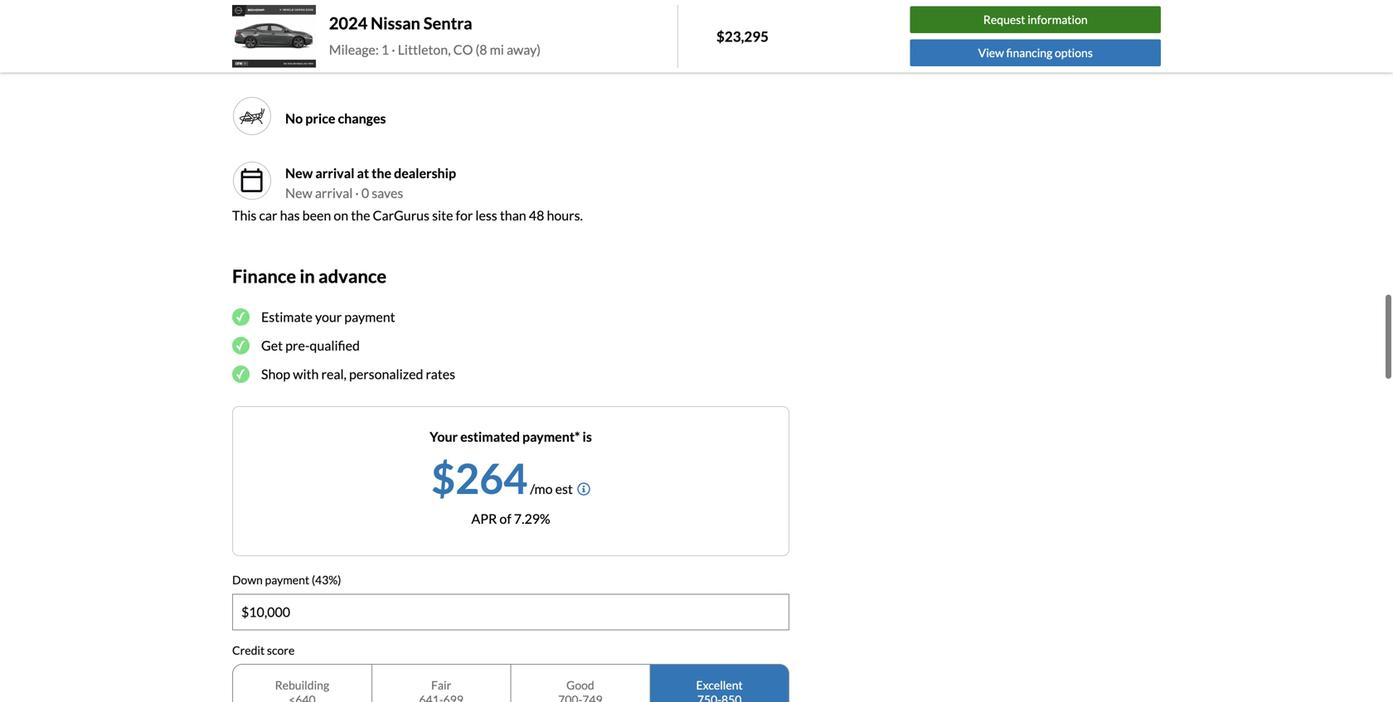 Task type: describe. For each thing, give the bounding box(es) containing it.
2 new from the top
[[285, 185, 312, 201]]

at
[[357, 165, 369, 181]]

0 horizontal spatial payment
[[265, 573, 309, 587]]

48
[[529, 207, 544, 224]]

rates
[[426, 366, 455, 382]]

estimate
[[261, 309, 313, 325]]

real,
[[321, 366, 347, 382]]

vehicle
[[232, 57, 274, 73]]

· inside 2024 nissan sentra mileage: 1 · littleton, co (8 mi away)
[[392, 41, 395, 57]]

on
[[334, 207, 348, 224]]

good
[[567, 679, 594, 693]]

with
[[293, 366, 319, 382]]

site
[[432, 207, 453, 224]]

0 vertical spatial arrival
[[315, 165, 355, 181]]

7.29%
[[514, 511, 550, 527]]

no price changes
[[285, 110, 386, 127]]

score
[[267, 643, 295, 658]]

(43%)
[[312, 573, 341, 587]]

price for no
[[305, 110, 335, 127]]

no
[[285, 110, 303, 127]]

dealership
[[394, 165, 456, 181]]

view
[[978, 46, 1004, 60]]

co
[[453, 41, 473, 57]]

down
[[232, 573, 263, 587]]

of inside the msrp of this vehicle is $24,095.
[[750, 37, 762, 53]]

2024 nissan sentra mileage: 1 · littleton, co (8 mi away)
[[329, 13, 541, 57]]

car
[[259, 207, 277, 224]]

options
[[1055, 46, 1093, 60]]

payment*
[[523, 429, 580, 445]]

1 horizontal spatial 2024
[[516, 37, 546, 53]]

shop
[[261, 366, 290, 382]]

away)
[[507, 41, 541, 57]]

request
[[984, 12, 1026, 27]]

info circle image
[[577, 483, 590, 496]]

advance
[[319, 266, 387, 287]]

than
[[500, 207, 526, 224]]

credit
[[232, 643, 265, 658]]

changes
[[338, 110, 386, 127]]

· inside new arrival at the dealership new arrival · 0 saves
[[355, 185, 359, 201]]

sv
[[631, 37, 647, 53]]

equipped
[[459, 37, 513, 53]]

the inside new arrival at the dealership new arrival · 0 saves
[[372, 165, 391, 181]]

$264
[[431, 453, 528, 503]]

view financing options button
[[910, 39, 1161, 66]]

less
[[476, 207, 497, 224]]

your estimated payment* is
[[430, 429, 592, 445]]

1 horizontal spatial sentra
[[591, 37, 629, 53]]

get pre-qualified
[[261, 338, 360, 354]]

sentra inside 2024 nissan sentra mileage: 1 · littleton, co (8 mi away)
[[424, 13, 472, 33]]

has
[[280, 207, 300, 224]]

1 horizontal spatial nissan
[[549, 37, 588, 53]]

$23,295
[[717, 28, 769, 45]]

in
[[300, 266, 315, 287]]

estimate your payment
[[261, 309, 395, 325]]

msrp
[[711, 37, 747, 53]]

2024 nissan sentra image
[[232, 5, 316, 68]]

1 new from the top
[[285, 165, 313, 181]]



Task type: locate. For each thing, give the bounding box(es) containing it.
personalized
[[349, 366, 423, 382]]

the msrp of this vehicle is $24,095.
[[232, 37, 787, 73]]

is
[[277, 57, 286, 73], [583, 429, 592, 445]]

sentra up cargurus price guidance for a similarly equipped 2024 nissan sentra sv fwd. at the top left of page
[[424, 13, 472, 33]]

· left 0 on the left top of page
[[355, 185, 359, 201]]

0 horizontal spatial is
[[277, 57, 286, 73]]

rebuilding
[[275, 679, 329, 693]]

sentra left sv
[[591, 37, 629, 53]]

cargurus price guidance for a similarly equipped 2024 nissan sentra sv fwd.
[[232, 37, 683, 53]]

pre-
[[285, 338, 310, 354]]

this
[[765, 37, 787, 53]]

2024 right mi
[[516, 37, 546, 53]]

cargurus down saves
[[373, 207, 430, 224]]

0 vertical spatial the
[[372, 165, 391, 181]]

qualified
[[310, 338, 360, 354]]

1 horizontal spatial of
[[750, 37, 762, 53]]

0 horizontal spatial 2024
[[329, 13, 368, 33]]

credit score
[[232, 643, 295, 658]]

apr
[[471, 511, 497, 527]]

guidance
[[323, 37, 376, 53]]

1 vertical spatial payment
[[265, 573, 309, 587]]

·
[[392, 41, 395, 57], [355, 185, 359, 201]]

0 vertical spatial is
[[277, 57, 286, 73]]

for right site on the top of page
[[456, 207, 473, 224]]

0 horizontal spatial ·
[[355, 185, 359, 201]]

arrival
[[315, 165, 355, 181], [315, 185, 353, 201]]

0 vertical spatial cargurus
[[232, 37, 289, 53]]

2024 up guidance
[[329, 13, 368, 33]]

a
[[398, 37, 405, 53]]

price for cargurus
[[292, 37, 321, 53]]

your
[[315, 309, 342, 325]]

0 horizontal spatial sentra
[[424, 13, 472, 33]]

arrival left at
[[315, 165, 355, 181]]

excellent
[[696, 679, 743, 693]]

of left this
[[750, 37, 762, 53]]

1 vertical spatial sentra
[[591, 37, 629, 53]]

price right no on the left of page
[[305, 110, 335, 127]]

/mo
[[530, 481, 553, 497]]

hours.
[[547, 207, 583, 224]]

cargurus up the "vehicle"
[[232, 37, 289, 53]]

the
[[372, 165, 391, 181], [351, 207, 370, 224]]

2024
[[329, 13, 368, 33], [516, 37, 546, 53]]

$264 /mo est
[[431, 453, 573, 503]]

request information button
[[910, 6, 1161, 33]]

this
[[232, 207, 257, 224]]

is right the "vehicle"
[[277, 57, 286, 73]]

payment left (43%)
[[265, 573, 309, 587]]

financing
[[1006, 46, 1053, 60]]

0 vertical spatial price
[[292, 37, 321, 53]]

0 vertical spatial ·
[[392, 41, 395, 57]]

this car has been on the cargurus site for less than 48 hours.
[[232, 207, 583, 224]]

been
[[302, 207, 331, 224]]

0 vertical spatial 2024
[[329, 13, 368, 33]]

fwd.
[[650, 37, 683, 53]]

1 vertical spatial for
[[456, 207, 473, 224]]

1 vertical spatial the
[[351, 207, 370, 224]]

estimated
[[460, 429, 520, 445]]

0 vertical spatial sentra
[[424, 13, 472, 33]]

1 vertical spatial of
[[500, 511, 512, 527]]

littleton,
[[398, 41, 451, 57]]

1 vertical spatial new
[[285, 185, 312, 201]]

the right at
[[372, 165, 391, 181]]

1
[[381, 41, 389, 57]]

shop with real, personalized rates
[[261, 366, 455, 382]]

nissan right away)
[[549, 37, 588, 53]]

1 vertical spatial is
[[583, 429, 592, 445]]

apr of 7.29%
[[471, 511, 550, 527]]

0 horizontal spatial the
[[351, 207, 370, 224]]

payment right "your"
[[344, 309, 395, 325]]

of right apr
[[500, 511, 512, 527]]

saves
[[372, 185, 403, 201]]

1 horizontal spatial payment
[[344, 309, 395, 325]]

2024 inside 2024 nissan sentra mileage: 1 · littleton, co (8 mi away)
[[329, 13, 368, 33]]

1 vertical spatial 2024
[[516, 37, 546, 53]]

for
[[378, 37, 395, 53], [456, 207, 473, 224]]

nissan inside 2024 nissan sentra mileage: 1 · littleton, co (8 mi away)
[[371, 13, 420, 33]]

1 horizontal spatial cargurus
[[373, 207, 430, 224]]

0 vertical spatial for
[[378, 37, 395, 53]]

new
[[285, 165, 313, 181], [285, 185, 312, 201]]

no price changes image
[[232, 96, 272, 136]]

nissan
[[371, 13, 420, 33], [549, 37, 588, 53]]

finance
[[232, 266, 296, 287]]

of
[[750, 37, 762, 53], [500, 511, 512, 527]]

0 horizontal spatial nissan
[[371, 13, 420, 33]]

finance in advance
[[232, 266, 387, 287]]

payment
[[344, 309, 395, 325], [265, 573, 309, 587]]

view financing options
[[978, 46, 1093, 60]]

down payment (43%)
[[232, 573, 341, 587]]

for left a
[[378, 37, 395, 53]]

arrival up the on
[[315, 185, 353, 201]]

mileage:
[[329, 41, 379, 57]]

1 horizontal spatial ·
[[392, 41, 395, 57]]

0 vertical spatial payment
[[344, 309, 395, 325]]

new arrival at the dealership new arrival · 0 saves
[[285, 165, 456, 201]]

similarly
[[407, 37, 456, 53]]

information
[[1028, 12, 1088, 27]]

0 vertical spatial of
[[750, 37, 762, 53]]

the right the on
[[351, 207, 370, 224]]

is right payment*
[[583, 429, 592, 445]]

new arrival at the dealership image
[[232, 161, 272, 201], [239, 168, 265, 194]]

price up $24,095.
[[292, 37, 321, 53]]

1 vertical spatial arrival
[[315, 185, 353, 201]]

no price changes image
[[239, 103, 265, 130]]

mi
[[490, 41, 504, 57]]

0 vertical spatial nissan
[[371, 13, 420, 33]]

(8
[[476, 41, 487, 57]]

Down payment (43%) text field
[[233, 595, 789, 630]]

sentra
[[424, 13, 472, 33], [591, 37, 629, 53]]

1 horizontal spatial is
[[583, 429, 592, 445]]

1 vertical spatial price
[[305, 110, 335, 127]]

get
[[261, 338, 283, 354]]

cargurus
[[232, 37, 289, 53], [373, 207, 430, 224]]

est
[[555, 481, 573, 497]]

1 vertical spatial nissan
[[549, 37, 588, 53]]

$24,095.
[[289, 57, 341, 73]]

· right 1
[[392, 41, 395, 57]]

1 horizontal spatial the
[[372, 165, 391, 181]]

is inside the msrp of this vehicle is $24,095.
[[277, 57, 286, 73]]

request information
[[984, 12, 1088, 27]]

0 vertical spatial new
[[285, 165, 313, 181]]

nissan up a
[[371, 13, 420, 33]]

your
[[430, 429, 458, 445]]

fair
[[431, 679, 451, 693]]

0 horizontal spatial cargurus
[[232, 37, 289, 53]]

0
[[362, 185, 369, 201]]

1 vertical spatial ·
[[355, 185, 359, 201]]

1 vertical spatial cargurus
[[373, 207, 430, 224]]

price
[[292, 37, 321, 53], [305, 110, 335, 127]]

0 horizontal spatial for
[[378, 37, 395, 53]]

0 horizontal spatial of
[[500, 511, 512, 527]]

1 horizontal spatial for
[[456, 207, 473, 224]]

the
[[686, 37, 708, 53]]



Task type: vqa. For each thing, say whether or not it's contained in the screenshot.
$30,440 Dodge
no



